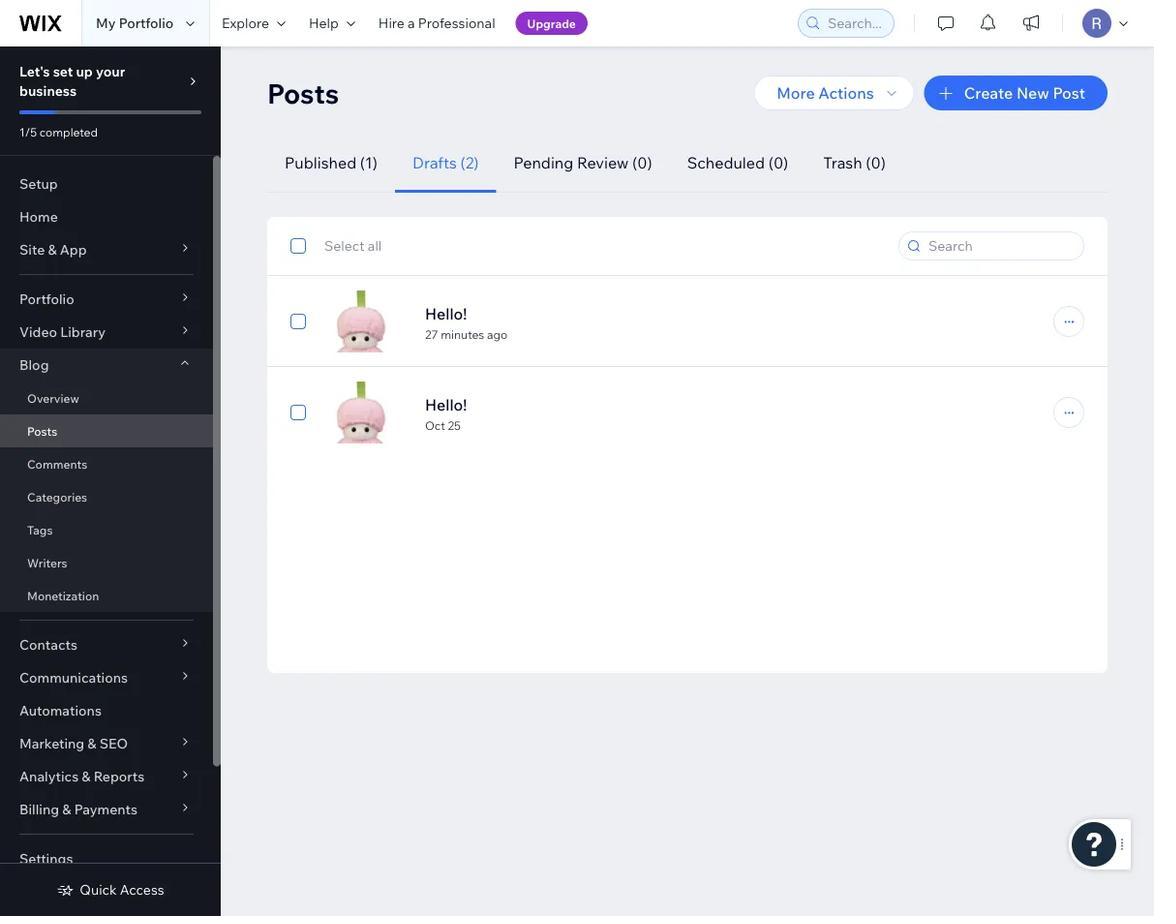 Task type: describe. For each thing, give the bounding box(es) containing it.
(2)
[[461, 153, 479, 172]]

analytics & reports button
[[0, 761, 213, 793]]

scheduled (0)
[[688, 153, 789, 172]]

contacts button
[[0, 629, 213, 662]]

hire a professional link
[[367, 0, 507, 47]]

(0) for scheduled (0)
[[769, 153, 789, 172]]

hello! oct 25
[[425, 395, 467, 433]]

1/5 completed
[[19, 124, 98, 139]]

portfolio inside dropdown button
[[19, 291, 74, 308]]

overview
[[27, 391, 79, 405]]

27
[[425, 327, 438, 342]]

0 vertical spatial portfolio
[[119, 15, 174, 31]]

my portfolio
[[96, 15, 174, 31]]

ago
[[487, 327, 508, 342]]

drafts (2) button
[[395, 134, 497, 193]]

published
[[285, 153, 357, 172]]

new
[[1017, 83, 1050, 103]]

writers link
[[0, 546, 213, 579]]

portfolio button
[[0, 283, 213, 316]]

pending
[[514, 153, 574, 172]]

hire a professional
[[379, 15, 496, 31]]

review
[[577, 153, 629, 172]]

business
[[19, 82, 77, 99]]

comments
[[27, 457, 87, 471]]

25
[[448, 418, 461, 433]]

marketing
[[19, 735, 84, 752]]

seo
[[99, 735, 128, 752]]

1/5
[[19, 124, 37, 139]]

let's set up your business
[[19, 63, 125, 99]]

drafts (2)
[[413, 153, 479, 172]]

video
[[19, 324, 57, 341]]

comments link
[[0, 448, 213, 481]]

tab list containing published (1)
[[267, 134, 1085, 193]]

communications button
[[0, 662, 213, 695]]

app
[[60, 241, 87, 258]]

(1)
[[360, 153, 378, 172]]

help button
[[297, 0, 367, 47]]

tags
[[27, 523, 53, 537]]

hello! for hello! 27 minutes ago
[[425, 304, 467, 323]]

let's
[[19, 63, 50, 80]]

& for site
[[48, 241, 57, 258]]

contacts
[[19, 637, 77, 653]]

monetization link
[[0, 579, 213, 612]]

reports
[[94, 768, 145, 785]]

a
[[408, 15, 415, 31]]

automations
[[19, 702, 102, 719]]

automations link
[[0, 695, 213, 728]]

sidebar element
[[0, 47, 221, 917]]

categories
[[27, 490, 87, 504]]

create new post button
[[925, 76, 1108, 110]]

home link
[[0, 201, 213, 233]]



Task type: vqa. For each thing, say whether or not it's contained in the screenshot.
the Design inside Design Site link
no



Task type: locate. For each thing, give the bounding box(es) containing it.
analytics & reports
[[19, 768, 145, 785]]

hello! for hello! oct 25
[[425, 395, 467, 414]]

settings link
[[0, 843, 213, 876]]

create
[[965, 83, 1014, 103]]

Search... field
[[823, 10, 888, 37]]

tab list
[[267, 134, 1085, 193]]

scheduled (0) button
[[670, 134, 806, 193]]

1 (0) from the left
[[633, 153, 653, 172]]

posts inside sidebar element
[[27, 424, 57, 438]]

completed
[[40, 124, 98, 139]]

create new post
[[965, 83, 1086, 103]]

1 vertical spatial hello!
[[425, 395, 467, 414]]

& for marketing
[[88, 735, 96, 752]]

analytics
[[19, 768, 79, 785]]

hire
[[379, 15, 405, 31]]

0 horizontal spatial posts
[[27, 424, 57, 438]]

Select all checkbox
[[291, 234, 382, 258]]

hello!
[[425, 304, 467, 323], [425, 395, 467, 414]]

writers
[[27, 556, 67, 570]]

posts down overview
[[27, 424, 57, 438]]

quick access
[[80, 882, 164, 899]]

billing & payments
[[19, 801, 138, 818]]

3 (0) from the left
[[866, 153, 886, 172]]

trash (0) button
[[806, 134, 904, 193]]

published (1) button
[[267, 134, 395, 193]]

overview link
[[0, 382, 213, 415]]

payments
[[74, 801, 138, 818]]

1 vertical spatial posts
[[27, 424, 57, 438]]

1 vertical spatial portfolio
[[19, 291, 74, 308]]

0 vertical spatial hello!
[[425, 304, 467, 323]]

minutes
[[441, 327, 485, 342]]

tags link
[[0, 513, 213, 546]]

scheduled
[[688, 153, 765, 172]]

1 hello! from the top
[[425, 304, 467, 323]]

help
[[309, 15, 339, 31]]

home
[[19, 208, 58, 225]]

quick
[[80, 882, 117, 899]]

billing & payments button
[[0, 793, 213, 826]]

setup
[[19, 175, 58, 192]]

my
[[96, 15, 116, 31]]

library
[[60, 324, 106, 341]]

0 horizontal spatial (0)
[[633, 153, 653, 172]]

2 (0) from the left
[[769, 153, 789, 172]]

hello! up the "25"
[[425, 395, 467, 414]]

& left the 'seo'
[[88, 735, 96, 752]]

oct
[[425, 418, 445, 433]]

more actions
[[777, 83, 875, 103]]

0 vertical spatial posts
[[267, 76, 339, 110]]

upgrade
[[528, 16, 576, 31]]

posts
[[267, 76, 339, 110], [27, 424, 57, 438]]

(0) right scheduled
[[769, 153, 789, 172]]

portfolio up video
[[19, 291, 74, 308]]

pending review (0)
[[514, 153, 653, 172]]

posts up published
[[267, 76, 339, 110]]

site & app
[[19, 241, 87, 258]]

marketing & seo
[[19, 735, 128, 752]]

& right site on the top of the page
[[48, 241, 57, 258]]

more actions button
[[754, 76, 915, 110]]

1 horizontal spatial (0)
[[769, 153, 789, 172]]

portfolio right my on the left top of the page
[[119, 15, 174, 31]]

0 horizontal spatial portfolio
[[19, 291, 74, 308]]

& for analytics
[[82, 768, 91, 785]]

&
[[48, 241, 57, 258], [88, 735, 96, 752], [82, 768, 91, 785], [62, 801, 71, 818]]

hello! up the 27
[[425, 304, 467, 323]]

up
[[76, 63, 93, 80]]

portfolio
[[119, 15, 174, 31], [19, 291, 74, 308]]

(0) right trash
[[866, 153, 886, 172]]

marketing & seo button
[[0, 728, 213, 761]]

1 horizontal spatial portfolio
[[119, 15, 174, 31]]

billing
[[19, 801, 59, 818]]

drafts
[[413, 153, 457, 172]]

professional
[[418, 15, 496, 31]]

explore
[[222, 15, 269, 31]]

upgrade button
[[516, 12, 588, 35]]

set
[[53, 63, 73, 80]]

2 horizontal spatial (0)
[[866, 153, 886, 172]]

setup link
[[0, 168, 213, 201]]

& right billing
[[62, 801, 71, 818]]

video library button
[[0, 316, 213, 349]]

(0) right review
[[633, 153, 653, 172]]

published (1)
[[285, 153, 378, 172]]

pending review (0) button
[[497, 134, 670, 193]]

trash (0)
[[824, 153, 886, 172]]

actions
[[819, 83, 875, 103]]

categories link
[[0, 481, 213, 513]]

site & app button
[[0, 233, 213, 266]]

trash
[[824, 153, 863, 172]]

your
[[96, 63, 125, 80]]

hello! inside hello! 27 minutes ago
[[425, 304, 467, 323]]

communications
[[19, 669, 128, 686]]

select all
[[325, 237, 382, 254]]

more
[[777, 83, 815, 103]]

site
[[19, 241, 45, 258]]

post
[[1053, 83, 1086, 103]]

select
[[325, 237, 365, 254]]

posts link
[[0, 415, 213, 448]]

& for billing
[[62, 801, 71, 818]]

all
[[368, 237, 382, 254]]

& inside dropdown button
[[62, 801, 71, 818]]

(0) for trash (0)
[[866, 153, 886, 172]]

1 horizontal spatial posts
[[267, 76, 339, 110]]

Search field
[[923, 233, 1078, 260]]

& left reports
[[82, 768, 91, 785]]

2 hello! from the top
[[425, 395, 467, 414]]

(0) inside 'button'
[[866, 153, 886, 172]]

access
[[120, 882, 164, 899]]

hello! 27 minutes ago
[[425, 304, 508, 342]]

None checkbox
[[291, 310, 306, 333], [291, 401, 306, 424], [291, 310, 306, 333], [291, 401, 306, 424]]

video library
[[19, 324, 106, 341]]

monetization
[[27, 589, 99, 603]]

blog button
[[0, 349, 213, 382]]



